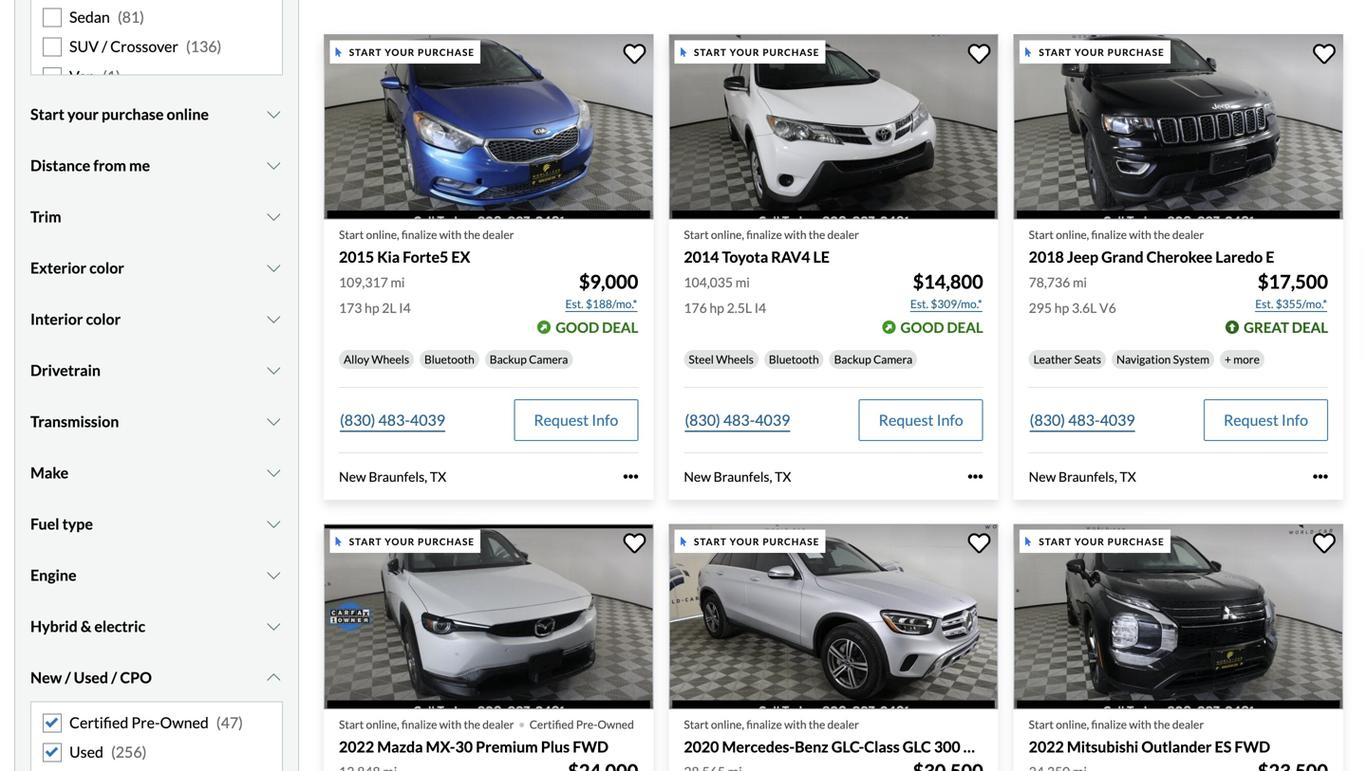 Task type: locate. For each thing, give the bounding box(es) containing it.
3 4039 from the left
[[1100, 411, 1135, 429]]

0 horizontal spatial (830) 483-4039 button
[[339, 400, 446, 441]]

0 horizontal spatial certified
[[69, 714, 128, 732]]

hp inside 78,736 mi 295 hp 3.6l v6
[[1055, 300, 1069, 316]]

tx for $9,000
[[430, 469, 446, 485]]

2 tx from the left
[[775, 469, 791, 485]]

1 request info button from the left
[[514, 400, 638, 441]]

jeep
[[1067, 248, 1099, 266]]

deal down $309/mo.*
[[947, 319, 983, 336]]

purchase for 2022 mazda mx-30 premium plus fwd
[[418, 536, 475, 548]]

finalize inside start online, finalize with the dealer 2015 kia forte5 ex
[[402, 228, 437, 242]]

1 bluetooth from the left
[[424, 353, 475, 366]]

0 horizontal spatial ellipsis h image
[[623, 470, 638, 485]]

finalize inside the start online, finalize with the dealer 2018 jeep grand cherokee laredo e
[[1091, 228, 1127, 242]]

online, inside start online, finalize with the dealer 2014 toyota rav4 le
[[711, 228, 744, 242]]

(830) down leather
[[1030, 411, 1065, 429]]

finalize for 2015
[[402, 228, 437, 242]]

hp inside 109,317 mi 173 hp 2l i4
[[365, 300, 379, 316]]

1 horizontal spatial deal
[[947, 319, 983, 336]]

chevron down image inside make dropdown button
[[264, 466, 283, 481]]

1 horizontal spatial request
[[879, 411, 934, 429]]

483-
[[378, 411, 410, 429], [723, 411, 755, 429], [1068, 411, 1100, 429]]

drivetrain button
[[30, 347, 283, 394]]

new / used / cpo
[[30, 669, 152, 687]]

2 horizontal spatial tx
[[1120, 469, 1136, 485]]

wheels for $14,800
[[716, 353, 754, 366]]

finalize up toyota
[[746, 228, 782, 242]]

2 horizontal spatial request info
[[1224, 411, 1308, 429]]

(830) 483-4039 button down steel wheels
[[684, 400, 791, 441]]

1 horizontal spatial mi
[[736, 274, 750, 290]]

2 chevron down image from the top
[[264, 312, 283, 327]]

3 (830) 483-4039 from the left
[[1030, 411, 1135, 429]]

purchase for 2015 kia forte5 ex
[[418, 46, 475, 58]]

toyota
[[722, 248, 768, 266]]

4039 for $17,500
[[1100, 411, 1135, 429]]

good deal down est. $188/mo.* "button"
[[556, 319, 638, 336]]

1 (830) 483-4039 from the left
[[340, 411, 445, 429]]

1 chevron down image from the top
[[264, 107, 283, 122]]

finalize inside start online, finalize with the dealer 2022 mitsubishi outlander es fwd
[[1091, 718, 1127, 732]]

online, for 2020
[[711, 718, 744, 732]]

1 horizontal spatial 483-
[[723, 411, 755, 429]]

good deal for $9,000
[[556, 319, 638, 336]]

start inside start online, finalize with the dealer · certified pre-owned 2022 mazda mx-30 premium plus fwd
[[339, 718, 364, 732]]

/
[[102, 37, 107, 56], [65, 669, 71, 687], [111, 669, 117, 687]]

chevron down image for distance from me
[[264, 158, 283, 173]]

mouse pointer image
[[336, 47, 342, 57], [681, 47, 687, 57], [1026, 47, 1032, 57], [336, 537, 342, 547], [681, 537, 687, 547]]

(830) 483-4039 down alloy wheels
[[340, 411, 445, 429]]

diamond black crystal pearlcoat 2018 jeep grand cherokee laredo e suv / crossover 4x2 8-speed automatic image
[[1014, 34, 1344, 220]]

2 bluetooth from the left
[[769, 353, 819, 366]]

2 (830) from the left
[[685, 411, 720, 429]]

/ left cpo
[[111, 669, 117, 687]]

2020
[[684, 738, 719, 757]]

2 fwd from the left
[[1235, 738, 1271, 757]]

super white 2014 toyota rav4 le suv / crossover front-wheel drive 6-speed automatic image
[[669, 34, 999, 220]]

with up benz
[[784, 718, 807, 732]]

chevron down image inside trim dropdown button
[[264, 209, 283, 224]]

the inside start online, finalize with the dealer 2022 mitsubishi outlander es fwd
[[1154, 718, 1170, 732]]

online, up jeep
[[1056, 228, 1089, 242]]

est. left the "$188/mo.*"
[[565, 297, 584, 311]]

the up 30
[[464, 718, 480, 732]]

3 request info button from the left
[[1204, 400, 1328, 441]]

finalize for 2020
[[746, 718, 782, 732]]

your for 2020 mercedes-benz glc-class glc 300 rwd
[[730, 536, 760, 548]]

3 info from the left
[[1282, 411, 1308, 429]]

0 horizontal spatial mi
[[391, 274, 405, 290]]

backup
[[490, 353, 527, 366], [834, 353, 871, 366]]

300
[[934, 738, 961, 757]]

est. down $14,800
[[910, 297, 929, 311]]

1 horizontal spatial request info
[[879, 411, 963, 429]]

chevron down image inside distance from me dropdown button
[[264, 158, 283, 173]]

the for 2020
[[809, 718, 825, 732]]

start inside 'start your purchase online' dropdown button
[[30, 105, 64, 123]]

engine
[[30, 566, 76, 585]]

grand
[[1102, 248, 1144, 266]]

online, inside start online, finalize with the dealer 2022 mitsubishi outlander es fwd
[[1056, 718, 1089, 732]]

chevron down image inside 'start your purchase online' dropdown button
[[264, 107, 283, 122]]

2 horizontal spatial (830) 483-4039 button
[[1029, 400, 1136, 441]]

start online, finalize with the dealer 2018 jeep grand cherokee laredo e
[[1029, 228, 1275, 266]]

2 wheels from the left
[[716, 353, 754, 366]]

2 good from the left
[[901, 319, 944, 336]]

1 horizontal spatial /
[[102, 37, 107, 56]]

1 camera from the left
[[529, 353, 568, 366]]

the up cherokee at the right of page
[[1154, 228, 1170, 242]]

used
[[74, 669, 108, 687], [69, 744, 103, 762]]

the inside start online, finalize with the dealer · certified pre-owned 2022 mazda mx-30 premium plus fwd
[[464, 718, 480, 732]]

2 horizontal spatial 483-
[[1068, 411, 1100, 429]]

with up ex
[[439, 228, 462, 242]]

3 est. from the left
[[1255, 297, 1274, 311]]

1 fwd from the left
[[573, 738, 609, 757]]

finalize inside start online, finalize with the dealer 2020 mercedes-benz glc-class glc 300 rwd
[[746, 718, 782, 732]]

good down est. $188/mo.* "button"
[[556, 319, 599, 336]]

/ right suv
[[102, 37, 107, 56]]

hp right the 176
[[710, 300, 724, 316]]

great deal
[[1244, 319, 1328, 336]]

1 tx from the left
[[430, 469, 446, 485]]

1 good from the left
[[556, 319, 599, 336]]

483- for $9,000
[[378, 411, 410, 429]]

used left "(256)"
[[69, 744, 103, 762]]

1 horizontal spatial certified
[[530, 718, 574, 732]]

1 horizontal spatial braunfels,
[[714, 469, 772, 485]]

2015
[[339, 248, 374, 266]]

(830) 483-4039 down steel wheels
[[685, 411, 790, 429]]

2 horizontal spatial /
[[111, 669, 117, 687]]

0 horizontal spatial 2022
[[339, 738, 374, 757]]

finalize up forte5 at top
[[402, 228, 437, 242]]

3 hp from the left
[[1055, 300, 1069, 316]]

mi inside 104,035 mi 176 hp 2.5l i4
[[736, 274, 750, 290]]

1 braunfels, from the left
[[369, 469, 427, 485]]

1 new braunfels, tx from the left
[[339, 469, 446, 485]]

0 horizontal spatial i4
[[399, 300, 411, 316]]

finalize
[[402, 228, 437, 242], [746, 228, 782, 242], [1091, 228, 1127, 242], [402, 718, 437, 732], [746, 718, 782, 732], [1091, 718, 1127, 732]]

1 horizontal spatial owned
[[598, 718, 634, 732]]

3 chevron down image from the top
[[264, 363, 283, 378]]

sedan (81)
[[69, 7, 144, 26]]

1 horizontal spatial pre-
[[576, 718, 598, 732]]

backup camera down est. $309/mo.* button
[[834, 353, 913, 366]]

0 vertical spatial used
[[74, 669, 108, 687]]

1 hp from the left
[[365, 300, 379, 316]]

dealer inside the start online, finalize with the dealer 2018 jeep grand cherokee laredo e
[[1173, 228, 1204, 242]]

your for 2022 mitsubishi outlander es fwd
[[1075, 536, 1105, 548]]

1 horizontal spatial new braunfels, tx
[[684, 469, 791, 485]]

wheels
[[372, 353, 409, 366], [716, 353, 754, 366]]

1 horizontal spatial bluetooth
[[769, 353, 819, 366]]

2 horizontal spatial 4039
[[1100, 411, 1135, 429]]

i4 inside 104,035 mi 176 hp 2.5l i4
[[755, 300, 766, 316]]

1 horizontal spatial good deal
[[901, 319, 983, 336]]

i4 for $9,000
[[399, 300, 411, 316]]

1 horizontal spatial (830) 483-4039 button
[[684, 400, 791, 441]]

color
[[89, 259, 124, 277], [86, 310, 121, 328]]

(136)
[[186, 37, 222, 56]]

/ down the hybrid
[[65, 669, 71, 687]]

wheels right alloy
[[372, 353, 409, 366]]

good
[[556, 319, 599, 336], [901, 319, 944, 336]]

2 483- from the left
[[723, 411, 755, 429]]

dealer inside start online, finalize with the dealer 2014 toyota rav4 le
[[828, 228, 859, 242]]

finalize up grand at the right
[[1091, 228, 1127, 242]]

1 horizontal spatial backup camera
[[834, 353, 913, 366]]

1 deal from the left
[[602, 319, 638, 336]]

(830)
[[340, 411, 375, 429], [685, 411, 720, 429], [1030, 411, 1065, 429]]

1 horizontal spatial 2022
[[1029, 738, 1064, 757]]

chevron down image
[[264, 107, 283, 122], [264, 209, 283, 224], [264, 261, 283, 276], [264, 466, 283, 481], [264, 517, 283, 532], [264, 568, 283, 583]]

104,035
[[684, 274, 733, 290]]

with for 2018
[[1129, 228, 1152, 242]]

hp inside 104,035 mi 176 hp 2.5l i4
[[710, 300, 724, 316]]

request info button for $9,000
[[514, 400, 638, 441]]

2 info from the left
[[937, 411, 963, 429]]

start your purchase online button
[[30, 91, 283, 138]]

3 (830) 483-4039 button from the left
[[1029, 400, 1136, 441]]

online, up "mitsubishi"
[[1056, 718, 1089, 732]]

owned
[[160, 714, 209, 732], [598, 718, 634, 732]]

dealer for 2014
[[828, 228, 859, 242]]

new for $9,000
[[339, 469, 366, 485]]

chevron down image for new / used / cpo
[[264, 671, 283, 686]]

2022 left "mitsubishi"
[[1029, 738, 1064, 757]]

1 backup from the left
[[490, 353, 527, 366]]

pre- right ·
[[576, 718, 598, 732]]

with for 2014
[[784, 228, 807, 242]]

purchase for 2018 jeep grand cherokee laredo e
[[1108, 46, 1165, 58]]

2 backup camera from the left
[[834, 353, 913, 366]]

ellipsis h image for $17,500
[[1313, 470, 1328, 485]]

est. up "great"
[[1255, 297, 1274, 311]]

color right exterior
[[89, 259, 124, 277]]

$14,800
[[913, 270, 983, 293]]

0 horizontal spatial bluetooth
[[424, 353, 475, 366]]

color for interior color
[[86, 310, 121, 328]]

chevron down image inside new / used / cpo dropdown button
[[264, 671, 283, 686]]

online, inside the start online, finalize with the dealer 2018 jeep grand cherokee laredo e
[[1056, 228, 1089, 242]]

your for 2015 kia forte5 ex
[[385, 46, 415, 58]]

2 horizontal spatial est.
[[1255, 297, 1274, 311]]

dealer inside start online, finalize with the dealer 2015 kia forte5 ex
[[483, 228, 514, 242]]

new braunfels, tx for $17,500
[[1029, 469, 1136, 485]]

3 request info from the left
[[1224, 411, 1308, 429]]

2 deal from the left
[[947, 319, 983, 336]]

1 horizontal spatial (830) 483-4039
[[685, 411, 790, 429]]

online, for 2015
[[366, 228, 399, 242]]

2 horizontal spatial deal
[[1292, 319, 1328, 336]]

2 horizontal spatial mi
[[1073, 274, 1087, 290]]

5 chevron down image from the top
[[264, 619, 283, 635]]

color for exterior color
[[89, 259, 124, 277]]

info for $17,500
[[1282, 411, 1308, 429]]

0 horizontal spatial request
[[534, 411, 589, 429]]

online, inside start online, finalize with the dealer 2020 mercedes-benz glc-class glc 300 rwd
[[711, 718, 744, 732]]

est. inside $17,500 est. $355/mo.*
[[1255, 297, 1274, 311]]

request info
[[534, 411, 618, 429], [879, 411, 963, 429], [1224, 411, 1308, 429]]

1 horizontal spatial (830)
[[685, 411, 720, 429]]

3 mi from the left
[[1073, 274, 1087, 290]]

finalize up mazda
[[402, 718, 437, 732]]

1 horizontal spatial ellipsis h image
[[1313, 470, 1328, 485]]

finalize up "mitsubishi"
[[1091, 718, 1127, 732]]

black diamond 2022 mitsubishi outlander es fwd suv / crossover front-wheel drive continuously variable transmission image
[[1014, 524, 1344, 710]]

mouse pointer image for $9,000
[[336, 47, 342, 57]]

0 horizontal spatial owned
[[160, 714, 209, 732]]

2 horizontal spatial (830)
[[1030, 411, 1065, 429]]

with inside start online, finalize with the dealer 2022 mitsubishi outlander es fwd
[[1129, 718, 1152, 732]]

mi for $14,800
[[736, 274, 750, 290]]

navigation system
[[1117, 353, 1210, 366]]

(830) 483-4039 for $14,800
[[685, 411, 790, 429]]

2 mi from the left
[[736, 274, 750, 290]]

est. inside $9,000 est. $188/mo.*
[[565, 297, 584, 311]]

(830) down the steel
[[685, 411, 720, 429]]

the inside start online, finalize with the dealer 2015 kia forte5 ex
[[464, 228, 480, 242]]

used left cpo
[[74, 669, 108, 687]]

outlander
[[1142, 738, 1212, 757]]

0 horizontal spatial 483-
[[378, 411, 410, 429]]

$309/mo.*
[[931, 297, 982, 311]]

(830) 483-4039 button
[[339, 400, 446, 441], [684, 400, 791, 441], [1029, 400, 1136, 441]]

2 horizontal spatial new braunfels, tx
[[1029, 469, 1136, 485]]

mi down toyota
[[736, 274, 750, 290]]

1 (830) from the left
[[340, 411, 375, 429]]

online, inside start online, finalize with the dealer 2015 kia forte5 ex
[[366, 228, 399, 242]]

certified up used (256)
[[69, 714, 128, 732]]

dealer for 2020
[[828, 718, 859, 732]]

4 chevron down image from the top
[[264, 414, 283, 430]]

1 vertical spatial used
[[69, 744, 103, 762]]

the up benz
[[809, 718, 825, 732]]

1 vertical spatial color
[[86, 310, 121, 328]]

the up outlander
[[1154, 718, 1170, 732]]

owned left (47) at the left
[[160, 714, 209, 732]]

2 horizontal spatial request
[[1224, 411, 1279, 429]]

the up ex
[[464, 228, 480, 242]]

with inside start online, finalize with the dealer 2020 mercedes-benz glc-class glc 300 rwd
[[784, 718, 807, 732]]

2 horizontal spatial (830) 483-4039
[[1030, 411, 1135, 429]]

info
[[592, 411, 618, 429], [937, 411, 963, 429], [1282, 411, 1308, 429]]

2 i4 from the left
[[755, 300, 766, 316]]

6 chevron down image from the top
[[264, 671, 283, 686]]

steel
[[689, 353, 714, 366]]

mi inside 78,736 mi 295 hp 3.6l v6
[[1073, 274, 1087, 290]]

online, inside start online, finalize with the dealer · certified pre-owned 2022 mazda mx-30 premium plus fwd
[[366, 718, 399, 732]]

start inside the start online, finalize with the dealer 2018 jeep grand cherokee laredo e
[[1029, 228, 1054, 242]]

1 info from the left
[[592, 411, 618, 429]]

2014
[[684, 248, 719, 266]]

owned right ·
[[598, 718, 634, 732]]

2 horizontal spatial info
[[1282, 411, 1308, 429]]

+ more
[[1225, 353, 1260, 366]]

used (256)
[[69, 744, 147, 762]]

chevron down image inside interior color dropdown button
[[264, 312, 283, 327]]

1 horizontal spatial fwd
[[1235, 738, 1271, 757]]

483- for $17,500
[[1068, 411, 1100, 429]]

interior color button
[[30, 296, 283, 343]]

0 horizontal spatial request info
[[534, 411, 618, 429]]

dealer inside start online, finalize with the dealer 2022 mitsubishi outlander es fwd
[[1173, 718, 1204, 732]]

with for ·
[[439, 718, 462, 732]]

request info for $9,000
[[534, 411, 618, 429]]

2022 inside start online, finalize with the dealer 2022 mitsubishi outlander es fwd
[[1029, 738, 1064, 757]]

online, up 2020
[[711, 718, 744, 732]]

1 483- from the left
[[378, 411, 410, 429]]

0 horizontal spatial info
[[592, 411, 618, 429]]

hp right 295
[[1055, 300, 1069, 316]]

new for $17,500
[[1029, 469, 1056, 485]]

3 (830) from the left
[[1030, 411, 1065, 429]]

start your purchase for 2018 jeep grand cherokee laredo e
[[1039, 46, 1165, 58]]

with inside start online, finalize with the dealer · certified pre-owned 2022 mazda mx-30 premium plus fwd
[[439, 718, 462, 732]]

1 horizontal spatial good
[[901, 319, 944, 336]]

ceramic metallic multi-tone 2022 mazda mx-30 premium plus fwd suv / crossover front-wheel drive 1-speed automatic image
[[324, 524, 654, 710]]

electric
[[94, 618, 145, 636]]

$9,000
[[579, 270, 638, 293]]

2 new braunfels, tx from the left
[[684, 469, 791, 485]]

(830) 483-4039 for $17,500
[[1030, 411, 1135, 429]]

3 483- from the left
[[1068, 411, 1100, 429]]

1 mi from the left
[[391, 274, 405, 290]]

fwd right es
[[1235, 738, 1271, 757]]

online,
[[366, 228, 399, 242], [711, 228, 744, 242], [1056, 228, 1089, 242], [366, 718, 399, 732], [711, 718, 744, 732], [1056, 718, 1089, 732]]

chevron down image for make
[[264, 466, 283, 481]]

1 horizontal spatial i4
[[755, 300, 766, 316]]

leather seats
[[1034, 353, 1101, 366]]

1 backup camera from the left
[[490, 353, 568, 366]]

new inside dropdown button
[[30, 669, 62, 687]]

i4 for $14,800
[[755, 300, 766, 316]]

online, up kia
[[366, 228, 399, 242]]

2 est. from the left
[[910, 297, 929, 311]]

0 horizontal spatial good
[[556, 319, 599, 336]]

0 horizontal spatial backup camera
[[490, 353, 568, 366]]

start inside start online, finalize with the dealer 2022 mitsubishi outlander es fwd
[[1029, 718, 1054, 732]]

fwd right plus
[[573, 738, 609, 757]]

good deal
[[556, 319, 638, 336], [901, 319, 983, 336]]

2 braunfels, from the left
[[714, 469, 772, 485]]

purchase for 2014 toyota rav4 le
[[763, 46, 820, 58]]

2 ellipsis h image from the left
[[1313, 470, 1328, 485]]

0 horizontal spatial hp
[[365, 300, 379, 316]]

1 horizontal spatial camera
[[874, 353, 913, 366]]

wheels right the steel
[[716, 353, 754, 366]]

483- down seats
[[1068, 411, 1100, 429]]

deal down $355/mo.*
[[1292, 319, 1328, 336]]

0 horizontal spatial (830) 483-4039
[[340, 411, 445, 429]]

mouse pointer image for $17,500
[[1026, 47, 1032, 57]]

1 request info from the left
[[534, 411, 618, 429]]

with up rav4
[[784, 228, 807, 242]]

1 horizontal spatial 4039
[[755, 411, 790, 429]]

4 chevron down image from the top
[[264, 466, 283, 481]]

with inside start online, finalize with the dealer 2014 toyota rav4 le
[[784, 228, 807, 242]]

1 ellipsis h image from the left
[[623, 470, 638, 485]]

(47)
[[216, 714, 243, 732]]

the up le
[[809, 228, 825, 242]]

3 chevron down image from the top
[[264, 261, 283, 276]]

start your purchase for 2022 mazda mx-30 premium plus fwd
[[349, 536, 475, 548]]

0 horizontal spatial tx
[[430, 469, 446, 485]]

start your purchase for 2014 toyota rav4 le
[[694, 46, 820, 58]]

1 est. from the left
[[565, 297, 584, 311]]

0 horizontal spatial /
[[65, 669, 71, 687]]

mitsubishi
[[1067, 738, 1139, 757]]

start inside start online, finalize with the dealer 2015 kia forte5 ex
[[339, 228, 364, 242]]

finalize inside start online, finalize with the dealer 2014 toyota rav4 le
[[746, 228, 782, 242]]

online, up toyota
[[711, 228, 744, 242]]

online, for 2018
[[1056, 228, 1089, 242]]

5 chevron down image from the top
[[264, 517, 283, 532]]

dealer inside start online, finalize with the dealer 2020 mercedes-benz glc-class glc 300 rwd
[[828, 718, 859, 732]]

tx for $14,800
[[775, 469, 791, 485]]

chevron down image inside hybrid & electric dropdown button
[[264, 619, 283, 635]]

braunfels,
[[369, 469, 427, 485], [714, 469, 772, 485], [1059, 469, 1117, 485]]

0 horizontal spatial camera
[[529, 353, 568, 366]]

2 horizontal spatial hp
[[1055, 300, 1069, 316]]

with inside start online, finalize with the dealer 2015 kia forte5 ex
[[439, 228, 462, 242]]

483- down steel wheels
[[723, 411, 755, 429]]

0 horizontal spatial fwd
[[573, 738, 609, 757]]

1 (830) 483-4039 button from the left
[[339, 400, 446, 441]]

1 good deal from the left
[[556, 319, 638, 336]]

purchase
[[418, 46, 475, 58], [763, 46, 820, 58], [1108, 46, 1165, 58], [102, 105, 164, 123], [418, 536, 475, 548], [763, 536, 820, 548], [1108, 536, 1165, 548]]

distance
[[30, 156, 90, 175]]

bluetooth right alloy wheels
[[424, 353, 475, 366]]

0 horizontal spatial braunfels,
[[369, 469, 427, 485]]

start
[[349, 46, 382, 58], [694, 46, 727, 58], [1039, 46, 1072, 58], [30, 105, 64, 123], [339, 228, 364, 242], [684, 228, 709, 242], [1029, 228, 1054, 242], [349, 536, 382, 548], [694, 536, 727, 548], [1039, 536, 1072, 548], [339, 718, 364, 732], [684, 718, 709, 732], [1029, 718, 1054, 732]]

2 horizontal spatial request info button
[[1204, 400, 1328, 441]]

(830) 483-4039 button down alloy wheels
[[339, 400, 446, 441]]

start inside start online, finalize with the dealer 2014 toyota rav4 le
[[684, 228, 709, 242]]

2 camera from the left
[[874, 353, 913, 366]]

(830) for $9,000
[[340, 411, 375, 429]]

2 4039 from the left
[[755, 411, 790, 429]]

2 horizontal spatial braunfels,
[[1059, 469, 1117, 485]]

78,736
[[1029, 274, 1070, 290]]

2 (830) 483-4039 from the left
[[685, 411, 790, 429]]

3 request from the left
[[1224, 411, 1279, 429]]

camera down est. $188/mo.* "button"
[[529, 353, 568, 366]]

0 horizontal spatial backup
[[490, 353, 527, 366]]

0 horizontal spatial (830)
[[340, 411, 375, 429]]

request for $14,800
[[879, 411, 934, 429]]

new / used / cpo button
[[30, 655, 283, 702]]

from
[[93, 156, 126, 175]]

i4 right the 2l
[[399, 300, 411, 316]]

with for 2020
[[784, 718, 807, 732]]

$17,500
[[1258, 270, 1328, 293]]

dealer for ·
[[483, 718, 514, 732]]

2 hp from the left
[[710, 300, 724, 316]]

mi down kia
[[391, 274, 405, 290]]

1 horizontal spatial info
[[937, 411, 963, 429]]

0 horizontal spatial new braunfels, tx
[[339, 469, 446, 485]]

the inside start online, finalize with the dealer 2020 mercedes-benz glc-class glc 300 rwd
[[809, 718, 825, 732]]

1 4039 from the left
[[410, 411, 445, 429]]

1 2022 from the left
[[339, 738, 374, 757]]

pre- up "(256)"
[[131, 714, 160, 732]]

i4 inside 109,317 mi 173 hp 2l i4
[[399, 300, 411, 316]]

2.5l
[[727, 300, 752, 316]]

certified up plus
[[530, 718, 574, 732]]

ellipsis h image
[[623, 470, 638, 485], [1313, 470, 1328, 485]]

suv / crossover (136)
[[69, 37, 222, 56]]

with up grand at the right
[[1129, 228, 1152, 242]]

i4
[[399, 300, 411, 316], [755, 300, 766, 316]]

(830) 483-4039 button for $17,500
[[1029, 400, 1136, 441]]

(830) 483-4039 button down seats
[[1029, 400, 1136, 441]]

chevron down image inside exterior color dropdown button
[[264, 261, 283, 276]]

mi down jeep
[[1073, 274, 1087, 290]]

(81)
[[118, 7, 144, 26]]

1 wheels from the left
[[372, 353, 409, 366]]

2 request from the left
[[879, 411, 934, 429]]

6 chevron down image from the top
[[264, 568, 283, 583]]

0 horizontal spatial wheels
[[372, 353, 409, 366]]

0 horizontal spatial good deal
[[556, 319, 638, 336]]

deal for $9,000
[[602, 319, 638, 336]]

color right interior
[[86, 310, 121, 328]]

3 new braunfels, tx from the left
[[1029, 469, 1136, 485]]

v6
[[1100, 300, 1116, 316]]

start your purchase for 2015 kia forte5 ex
[[349, 46, 475, 58]]

2 request info from the left
[[879, 411, 963, 429]]

info for $14,800
[[937, 411, 963, 429]]

mi for $17,500
[[1073, 274, 1087, 290]]

2022 left mazda
[[339, 738, 374, 757]]

chevron down image inside drivetrain dropdown button
[[264, 363, 283, 378]]

0 horizontal spatial est.
[[565, 297, 584, 311]]

est. inside $14,800 est. $309/mo.*
[[910, 297, 929, 311]]

with up mx-
[[439, 718, 462, 732]]

good deal down est. $309/mo.* button
[[901, 319, 983, 336]]

chevron down image inside transmission dropdown button
[[264, 414, 283, 430]]

i4 right '2.5l'
[[755, 300, 766, 316]]

the inside the start online, finalize with the dealer 2018 jeep grand cherokee laredo e
[[1154, 228, 1170, 242]]

dealer inside start online, finalize with the dealer · certified pre-owned 2022 mazda mx-30 premium plus fwd
[[483, 718, 514, 732]]

1 chevron down image from the top
[[264, 158, 283, 173]]

purchase inside dropdown button
[[102, 105, 164, 123]]

rav4
[[771, 248, 810, 266]]

finalize inside start online, finalize with the dealer · certified pre-owned 2022 mazda mx-30 premium plus fwd
[[402, 718, 437, 732]]

info for $9,000
[[592, 411, 618, 429]]

0 horizontal spatial request info button
[[514, 400, 638, 441]]

braunfels, for $17,500
[[1059, 469, 1117, 485]]

chevron down image inside engine dropdown button
[[264, 568, 283, 583]]

bluetooth right steel wheels
[[769, 353, 819, 366]]

1 horizontal spatial wheels
[[716, 353, 754, 366]]

deal
[[602, 319, 638, 336], [947, 319, 983, 336], [1292, 319, 1328, 336]]

request info button
[[514, 400, 638, 441], [859, 400, 983, 441], [1204, 400, 1328, 441]]

system
[[1173, 353, 1210, 366]]

1 i4 from the left
[[399, 300, 411, 316]]

the inside start online, finalize with the dealer 2014 toyota rav4 le
[[809, 228, 825, 242]]

deal down the "$188/mo.*"
[[602, 319, 638, 336]]

2 2022 from the left
[[1029, 738, 1064, 757]]

2 chevron down image from the top
[[264, 209, 283, 224]]

1 horizontal spatial backup
[[834, 353, 871, 366]]

pre- inside start online, finalize with the dealer · certified pre-owned 2022 mazda mx-30 premium plus fwd
[[576, 718, 598, 732]]

finalize up mercedes-
[[746, 718, 782, 732]]

(830) 483-4039 down seats
[[1030, 411, 1135, 429]]

1 horizontal spatial est.
[[910, 297, 929, 311]]

4039
[[410, 411, 445, 429], [755, 411, 790, 429], [1100, 411, 1135, 429]]

online, up mazda
[[366, 718, 399, 732]]

chevron down image for drivetrain
[[264, 363, 283, 378]]

your for 2014 toyota rav4 le
[[730, 46, 760, 58]]

0 horizontal spatial pre-
[[131, 714, 160, 732]]

3 tx from the left
[[1120, 469, 1136, 485]]

chevron down image inside fuel type dropdown button
[[264, 517, 283, 532]]

483- down alloy wheels
[[378, 411, 410, 429]]

backup camera
[[490, 353, 568, 366], [834, 353, 913, 366]]

$188/mo.*
[[586, 297, 637, 311]]

0 horizontal spatial 4039
[[410, 411, 445, 429]]

2 (830) 483-4039 button from the left
[[684, 400, 791, 441]]

pre-
[[131, 714, 160, 732], [576, 718, 598, 732]]

1 horizontal spatial request info button
[[859, 400, 983, 441]]

2 request info button from the left
[[859, 400, 983, 441]]

1 horizontal spatial tx
[[775, 469, 791, 485]]

hp left the 2l
[[365, 300, 379, 316]]

request
[[534, 411, 589, 429], [879, 411, 934, 429], [1224, 411, 1279, 429]]

good down est. $309/mo.* button
[[901, 319, 944, 336]]

transmission
[[30, 412, 119, 431]]

mi inside 109,317 mi 173 hp 2l i4
[[391, 274, 405, 290]]

backup camera down est. $188/mo.* "button"
[[490, 353, 568, 366]]

1 request from the left
[[534, 411, 589, 429]]

3 braunfels, from the left
[[1059, 469, 1117, 485]]

0 horizontal spatial deal
[[602, 319, 638, 336]]

with up outlander
[[1129, 718, 1152, 732]]

request for $9,000
[[534, 411, 589, 429]]

backup for $9,000
[[490, 353, 527, 366]]

(830) down alloy
[[340, 411, 375, 429]]

wheels for $9,000
[[372, 353, 409, 366]]

2 backup from the left
[[834, 353, 871, 366]]

mx-
[[426, 738, 455, 757]]

fwd inside start online, finalize with the dealer · certified pre-owned 2022 mazda mx-30 premium plus fwd
[[573, 738, 609, 757]]

0 vertical spatial color
[[89, 259, 124, 277]]

camera down est. $309/mo.* button
[[874, 353, 913, 366]]

with inside the start online, finalize with the dealer 2018 jeep grand cherokee laredo e
[[1129, 228, 1152, 242]]

1 horizontal spatial hp
[[710, 300, 724, 316]]

3 deal from the left
[[1292, 319, 1328, 336]]

rwd
[[964, 738, 1001, 757]]

chevron down image
[[264, 158, 283, 173], [264, 312, 283, 327], [264, 363, 283, 378], [264, 414, 283, 430], [264, 619, 283, 635], [264, 671, 283, 686]]

2 good deal from the left
[[901, 319, 983, 336]]

with for 2015
[[439, 228, 462, 242]]



Task type: describe. For each thing, give the bounding box(es) containing it.
glc
[[903, 738, 931, 757]]

interior color
[[30, 310, 121, 328]]

dealer for 2018
[[1173, 228, 1204, 242]]

est. $355/mo.* button
[[1255, 295, 1328, 314]]

start your purchase for 2022 mitsubishi outlander es fwd
[[1039, 536, 1165, 548]]

fuel type button
[[30, 501, 283, 548]]

e
[[1266, 248, 1275, 266]]

good deal for $14,800
[[901, 319, 983, 336]]

le
[[813, 248, 830, 266]]

mouse pointer image for $14,800
[[681, 47, 687, 57]]

173
[[339, 300, 362, 316]]

navigation
[[1117, 353, 1171, 366]]

est. for $14,800
[[910, 297, 929, 311]]

dealer for 2015
[[483, 228, 514, 242]]

request info button for $14,800
[[859, 400, 983, 441]]

alloy
[[344, 353, 369, 366]]

2018
[[1029, 248, 1064, 266]]

est. for $9,000
[[565, 297, 584, 311]]

(830) 483-4039 for $9,000
[[340, 411, 445, 429]]

hybrid
[[30, 618, 78, 636]]

176
[[684, 300, 707, 316]]

the for ·
[[464, 718, 480, 732]]

online, for 2022
[[1056, 718, 1089, 732]]

purchase for 2020 mercedes-benz glc-class glc 300 rwd
[[763, 536, 820, 548]]

est. $188/mo.* button
[[565, 295, 638, 314]]

mouse pointer image
[[1026, 537, 1032, 547]]

leather
[[1034, 353, 1072, 366]]

3.6l
[[1072, 300, 1097, 316]]

chevron down image for trim
[[264, 209, 283, 224]]

/ for suv
[[102, 37, 107, 56]]

hp for $17,500
[[1055, 300, 1069, 316]]

new braunfels, tx for $14,800
[[684, 469, 791, 485]]

finalize for ·
[[402, 718, 437, 732]]

sedan
[[69, 7, 110, 26]]

fuel type
[[30, 515, 93, 534]]

more
[[1234, 353, 1260, 366]]

engine button
[[30, 552, 283, 600]]

hybrid & electric button
[[30, 603, 283, 651]]

exterior
[[30, 259, 86, 277]]

fwd inside start online, finalize with the dealer 2022 mitsubishi outlander es fwd
[[1235, 738, 1271, 757]]

request for $17,500
[[1224, 411, 1279, 429]]

your inside 'start your purchase online' dropdown button
[[67, 105, 99, 123]]

new for $14,800
[[684, 469, 711, 485]]

2022 inside start online, finalize with the dealer · certified pre-owned 2022 mazda mx-30 premium plus fwd
[[339, 738, 374, 757]]

van
[[69, 67, 95, 85]]

certified inside start online, finalize with the dealer · certified pre-owned 2022 mazda mx-30 premium plus fwd
[[530, 718, 574, 732]]

backup camera for $14,800
[[834, 353, 913, 366]]

request info for $17,500
[[1224, 411, 1308, 429]]

the for 2015
[[464, 228, 480, 242]]

chevron down image for transmission
[[264, 414, 283, 430]]

braunfels, for $9,000
[[369, 469, 427, 485]]

(830) for $14,800
[[685, 411, 720, 429]]

109,317 mi 173 hp 2l i4
[[339, 274, 411, 316]]

online, for 2014
[[711, 228, 744, 242]]

forte5
[[403, 248, 448, 266]]

suv
[[69, 37, 99, 56]]

request info for $14,800
[[879, 411, 963, 429]]

(830) for $17,500
[[1030, 411, 1065, 429]]

&
[[81, 618, 91, 636]]

chevron down image for hybrid & electric
[[264, 619, 283, 635]]

trim button
[[30, 193, 283, 241]]

78,736 mi 295 hp 3.6l v6
[[1029, 274, 1116, 316]]

+
[[1225, 353, 1231, 366]]

start online, finalize with the dealer 2014 toyota rav4 le
[[684, 228, 859, 266]]

$9,000 est. $188/mo.*
[[565, 270, 638, 311]]

purchase for 2022 mitsubishi outlander es fwd
[[1108, 536, 1165, 548]]

owned inside start online, finalize with the dealer · certified pre-owned 2022 mazda mx-30 premium plus fwd
[[598, 718, 634, 732]]

exterior color
[[30, 259, 124, 277]]

dealer for 2022
[[1173, 718, 1204, 732]]

request info button for $17,500
[[1204, 400, 1328, 441]]

used inside dropdown button
[[74, 669, 108, 687]]

bluetooth for $9,000
[[424, 353, 475, 366]]

backup for $14,800
[[834, 353, 871, 366]]

kia
[[377, 248, 400, 266]]

295
[[1029, 300, 1052, 316]]

chevron down image for fuel type
[[264, 517, 283, 532]]

laredo
[[1216, 248, 1263, 266]]

alloy wheels
[[344, 353, 409, 366]]

distance from me button
[[30, 142, 283, 189]]

chevron down image for interior color
[[264, 312, 283, 327]]

braunfels, for $14,800
[[714, 469, 772, 485]]

iridium silver metallic 2020 mercedes-benz glc-class glc 300 rwd suv / crossover rear-wheel drive 9-speed automatic image
[[669, 524, 999, 710]]

483- for $14,800
[[723, 411, 755, 429]]

seats
[[1074, 353, 1101, 366]]

104,035 mi 176 hp 2.5l i4
[[684, 274, 766, 316]]

chevron down image for exterior color
[[264, 261, 283, 276]]

finalize for 2018
[[1091, 228, 1127, 242]]

est. $309/mo.* button
[[910, 295, 983, 314]]

type
[[62, 515, 93, 534]]

start online, finalize with the dealer · certified pre-owned 2022 mazda mx-30 premium plus fwd
[[339, 706, 634, 757]]

est. for $17,500
[[1255, 297, 1274, 311]]

make button
[[30, 449, 283, 497]]

/ for new
[[65, 669, 71, 687]]

fuel
[[30, 515, 59, 534]]

transmission button
[[30, 398, 283, 446]]

mi for $9,000
[[391, 274, 405, 290]]

$355/mo.*
[[1276, 297, 1327, 311]]

mazda
[[377, 738, 423, 757]]

$17,500 est. $355/mo.*
[[1255, 270, 1328, 311]]

start online, finalize with the dealer 2022 mitsubishi outlander es fwd
[[1029, 718, 1271, 757]]

trim
[[30, 207, 61, 226]]

es
[[1215, 738, 1232, 757]]

hp for $9,000
[[365, 300, 379, 316]]

cpo
[[120, 669, 152, 687]]

(1)
[[103, 67, 120, 85]]

·
[[518, 706, 526, 740]]

hybrid & electric
[[30, 618, 145, 636]]

4039 for $14,800
[[755, 411, 790, 429]]

premium
[[476, 738, 538, 757]]

start inside start online, finalize with the dealer 2020 mercedes-benz glc-class glc 300 rwd
[[684, 718, 709, 732]]

start online, finalize with the dealer 2015 kia forte5 ex
[[339, 228, 514, 266]]

the for 2014
[[809, 228, 825, 242]]

4039 for $9,000
[[410, 411, 445, 429]]

glc-
[[832, 738, 864, 757]]

start your purchase for 2020 mercedes-benz glc-class glc 300 rwd
[[694, 536, 820, 548]]

steel wheels
[[689, 353, 754, 366]]

finalize for 2014
[[746, 228, 782, 242]]

tx for $17,500
[[1120, 469, 1136, 485]]

ex
[[451, 248, 470, 266]]

me
[[129, 156, 150, 175]]

drivetrain
[[30, 361, 101, 380]]

ellipsis h image for $9,000
[[623, 470, 638, 485]]

finalize for 2022
[[1091, 718, 1127, 732]]

camera for $9,000
[[529, 353, 568, 366]]

your for 2022 mazda mx-30 premium plus fwd
[[385, 536, 415, 548]]

bluetooth for $14,800
[[769, 353, 819, 366]]

backup camera for $9,000
[[490, 353, 568, 366]]

(830) 483-4039 button for $9,000
[[339, 400, 446, 441]]

good for $14,800
[[901, 319, 944, 336]]

interior
[[30, 310, 83, 328]]

ellipsis h image
[[968, 470, 983, 485]]

(830) 483-4039 button for $14,800
[[684, 400, 791, 441]]

start online, finalize with the dealer 2020 mercedes-benz glc-class glc 300 rwd
[[684, 718, 1001, 757]]

chevron down image for engine
[[264, 568, 283, 583]]

mercedes-
[[722, 738, 795, 757]]

the for 2022
[[1154, 718, 1170, 732]]

great
[[1244, 319, 1289, 336]]

camera for $14,800
[[874, 353, 913, 366]]

start your purchase online
[[30, 105, 209, 123]]

cherokee
[[1147, 248, 1213, 266]]

abyss blue 2015 kia forte5 ex hatchback front-wheel drive 6-speed automatic overdrive image
[[324, 34, 654, 220]]

van (1)
[[69, 67, 120, 85]]

online
[[167, 105, 209, 123]]

chevron down image for start your purchase online
[[264, 107, 283, 122]]

class
[[864, 738, 900, 757]]

the for 2018
[[1154, 228, 1170, 242]]

plus
[[541, 738, 570, 757]]

hp for $14,800
[[710, 300, 724, 316]]

benz
[[795, 738, 829, 757]]



Task type: vqa. For each thing, say whether or not it's contained in the screenshot.


